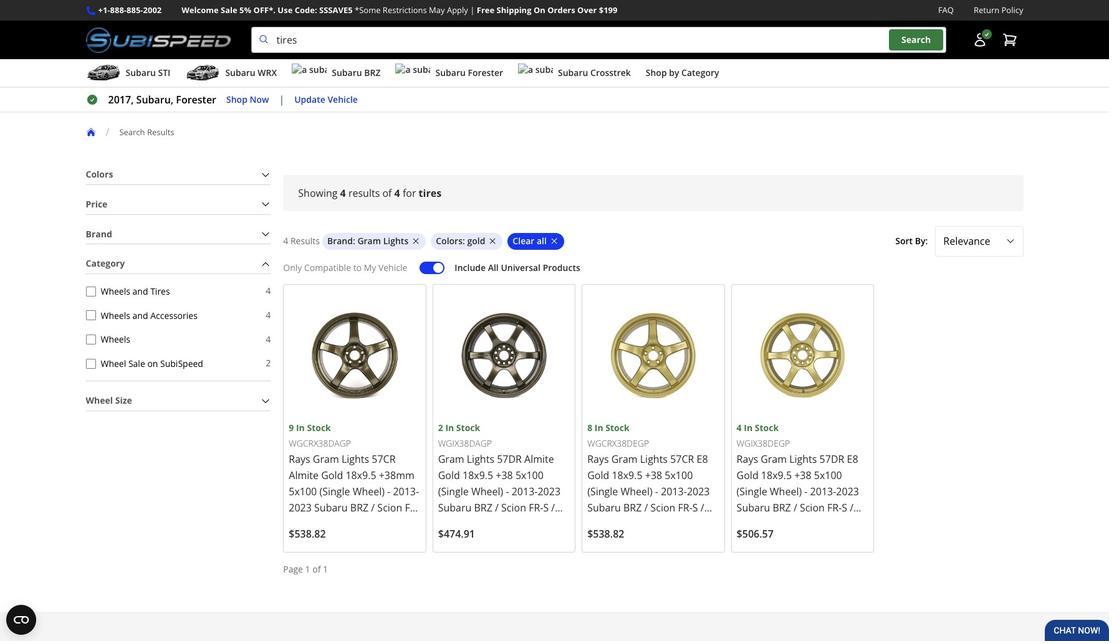 Task type: describe. For each thing, give the bounding box(es) containing it.
colors : gold
[[436, 235, 485, 247]]

wheels for wheels and accessories
[[101, 310, 130, 321]]

2017, subaru, forester
[[108, 93, 216, 107]]

sale for welcome
[[221, 4, 237, 16]]

subaru,
[[136, 93, 173, 107]]

(single for rays gram lights 57cr e8 gold 18x9.5 +38 5x100 (single wheel) - 2013-2023 subaru brz / scion fr-s / toyota gr86 / 2014-2018 subaru forester
[[587, 485, 618, 499]]

5x100 for rays gram lights 57dr e8 gold 18x9.5 +38 5x100 (single wheel) - 2013-2023 subaru brz / scion fr-s / toyota gr86 / 2014-2018 subaru forester
[[814, 469, 842, 483]]

welcome sale 5% off*. use code: sssave5
[[182, 4, 353, 16]]

0 vertical spatial of
[[382, 186, 392, 200]]

lights down the for
[[383, 235, 409, 247]]

lights for rays gram lights 57dr e8 gold 18x9.5 +38 5x100 (single wheel) - 2013-2023 subaru brz / scion fr-s / toyota gr86 / 2014-2018 subaru forester
[[789, 453, 817, 466]]

orders
[[548, 4, 575, 16]]

home image
[[86, 127, 96, 137]]

policy
[[1002, 4, 1023, 16]]

faq
[[938, 4, 954, 16]]

$538.82 for rays gram lights 57cr almite gold 18x9.5 +38mm 5x100 (single wheel) - 2013- 2023 subaru brz / scion fr- s / toyota gr86 / 2014-2018 subaru forester
[[289, 527, 326, 541]]

2013- inside 2 in stock wgix38dagp gram lights 57dr almite gold 18x9.5 +38 5x100 (single wheel) - 2013-2023 subaru brz / scion fr-s / toyota gr86 / 2014-2018 subaru forester
[[512, 485, 538, 499]]

subaru inside subaru brz dropdown button
[[332, 67, 362, 79]]

4 results
[[283, 235, 320, 247]]

and for accessories
[[133, 310, 148, 321]]

gram for rays gram lights 57cr almite gold 18x9.5 +38mm 5x100 (single wheel) - 2013- 2023 subaru brz / scion fr- s / toyota gr86 / 2014-2018 subaru forester
[[313, 453, 339, 466]]

fr- inside 2 in stock wgix38dagp gram lights 57dr almite gold 18x9.5 +38 5x100 (single wheel) - 2013-2023 subaru brz / scion fr-s / toyota gr86 / 2014-2018 subaru forester
[[529, 501, 543, 515]]

57cr for +38mm
[[372, 453, 396, 466]]

lights for rays gram lights 57cr almite gold 18x9.5 +38mm 5x100 (single wheel) - 2013- 2023 subaru brz / scion fr- s / toyota gr86 / 2014-2018 subaru forester
[[342, 453, 369, 466]]

shop for shop now
[[226, 93, 247, 105]]

2018 inside 2 in stock wgix38dagp gram lights 57dr almite gold 18x9.5 +38 5x100 (single wheel) - 2013-2023 subaru brz / scion fr-s / toyota gr86 / 2014-2018 subaru forester
[[532, 517, 555, 531]]

2014- for rays gram lights 57dr e8 gold 18x9.5 +38 5x100 (single wheel) - 2013-2023 subaru brz / scion fr-s / toyota gr86 / 2014-2018 subaru forester
[[805, 517, 831, 531]]

gram up my
[[358, 235, 381, 247]]

gr86 inside 2 in stock wgix38dagp gram lights 57dr almite gold 18x9.5 +38 5x100 (single wheel) - 2013-2023 subaru brz / scion fr-s / toyota gr86 / 2014-2018 subaru forester
[[472, 517, 497, 531]]

category
[[682, 67, 719, 79]]

brand for brand
[[86, 228, 112, 240]]

+38 for rays gram lights 57dr e8 gold 18x9.5 +38 5x100 (single wheel) - 2013-2023 subaru brz / scion fr-s / toyota gr86 / 2014-2018 subaru forester
[[794, 469, 812, 483]]

forester inside 4 in stock wgix38degp rays gram lights 57dr e8 gold 18x9.5 +38 5x100 (single wheel) - 2013-2023 subaru brz / scion fr-s / toyota gr86 / 2014-2018 subaru forester
[[773, 534, 812, 547]]

clear all
[[513, 235, 547, 247]]

18x9.5 for rays gram lights 57cr e8 gold 18x9.5 +38 5x100 (single wheel) - 2013-2023 subaru brz / scion fr-s / toyota gr86 / 2014-2018 subaru forester
[[612, 469, 643, 483]]

scion for rays gram lights 57dr e8 gold 18x9.5 +38 5x100 (single wheel) - 2013-2023 subaru brz / scion fr-s / toyota gr86 / 2014-2018 subaru forester
[[800, 501, 825, 515]]

2002
[[143, 4, 162, 16]]

all
[[488, 262, 499, 274]]

wgcrx38degp
[[587, 438, 649, 450]]

sssave5
[[319, 4, 353, 16]]

sort by:
[[895, 235, 928, 247]]

8 in stock wgcrx38degp rays gram lights 57cr e8 gold 18x9.5 +38 5x100 (single wheel) - 2013-2023 subaru brz / scion fr-s / toyota gr86 / 2014-2018 subaru forester
[[587, 422, 710, 547]]

showing
[[298, 186, 338, 200]]

2017,
[[108, 93, 134, 107]]

Wheel Sale on SubiSpeed button
[[86, 359, 96, 369]]

gold for rays gram lights 57cr e8 gold 18x9.5 +38 5x100 (single wheel) - 2013-2023 subaru brz / scion fr-s / toyota gr86 / 2014-2018 subaru forester
[[587, 469, 609, 483]]

results
[[348, 186, 380, 200]]

return policy
[[974, 4, 1023, 16]]

fr- for rays gram lights 57dr e8 gold 18x9.5 +38 5x100 (single wheel) - 2013-2023 subaru brz / scion fr-s / toyota gr86 / 2014-2018 subaru forester
[[827, 501, 842, 515]]

clear
[[513, 235, 535, 247]]

- for rays gram lights 57cr almite gold 18x9.5 +38mm 5x100 (single wheel) - 2013- 2023 subaru brz / scion fr- s / toyota gr86 / 2014-2018 subaru forester
[[387, 485, 390, 499]]

brz for rays gram lights 57dr e8 gold 18x9.5 +38 5x100 (single wheel) - 2013-2023 subaru brz / scion fr-s / toyota gr86 / 2014-2018 subaru forester
[[773, 501, 791, 515]]

size
[[115, 395, 132, 407]]

free
[[477, 4, 495, 16]]

scion for rays gram lights 57cr e8 gold 18x9.5 +38 5x100 (single wheel) - 2013-2023 subaru brz / scion fr-s / toyota gr86 / 2014-2018 subaru forester
[[651, 501, 675, 515]]

stock for gram lights 57dr almite gold 18x9.5 +38 5x100 (single wheel) - 2013-2023 subaru brz / scion fr-s / toyota gr86 / 2014-2018 subaru forester
[[456, 422, 480, 434]]

colors for colors : gold
[[436, 235, 463, 247]]

category button
[[86, 255, 271, 274]]

forester inside 8 in stock wgcrx38degp rays gram lights 57cr e8 gold 18x9.5 +38 5x100 (single wheel) - 2013-2023 subaru brz / scion fr-s / toyota gr86 / 2014-2018 subaru forester
[[623, 534, 662, 547]]

Select... button
[[935, 226, 1023, 257]]

search button
[[889, 30, 943, 50]]

gram inside 2 in stock wgix38dagp gram lights 57dr almite gold 18x9.5 +38 5x100 (single wheel) - 2013-2023 subaru brz / scion fr-s / toyota gr86 / 2014-2018 subaru forester
[[438, 453, 464, 466]]

on
[[534, 4, 545, 16]]

5%
[[239, 4, 251, 16]]

update vehicle
[[294, 93, 358, 105]]

faq link
[[938, 4, 954, 17]]

results for search results
[[147, 126, 174, 138]]

results for 4 results
[[291, 235, 320, 247]]

gram lights 57dr almite gold 18x9.5 +38 5x100 (single wheel) - 2013-2023 subaru brz / scion fr-s / toyota gr86 / 2014-2018 subaru forester image
[[438, 290, 570, 421]]

toyota for rays gram lights 57dr e8 gold 18x9.5 +38 5x100 (single wheel) - 2013-2023 subaru brz / scion fr-s / toyota gr86 / 2014-2018 subaru forester
[[737, 517, 768, 531]]

: for brand
[[353, 235, 355, 247]]

forester inside dropdown button
[[468, 67, 503, 79]]

vehicle inside update vehicle button
[[328, 93, 358, 105]]

5x100 for rays gram lights 57cr almite gold 18x9.5 +38mm 5x100 (single wheel) - 2013- 2023 subaru brz / scion fr- s / toyota gr86 / 2014-2018 subaru forester
[[289, 485, 317, 499]]

in for rays gram lights 57cr almite gold 18x9.5 +38mm 5x100 (single wheel) - 2013- 2023 subaru brz / scion fr- s / toyota gr86 / 2014-2018 subaru forester
[[296, 422, 305, 434]]

- for rays gram lights 57dr e8 gold 18x9.5 +38 5x100 (single wheel) - 2013-2023 subaru brz / scion fr-s / toyota gr86 / 2014-2018 subaru forester
[[804, 485, 808, 499]]

wrx
[[258, 67, 277, 79]]

s inside 2 in stock wgix38dagp gram lights 57dr almite gold 18x9.5 +38 5x100 (single wheel) - 2013-2023 subaru brz / scion fr-s / toyota gr86 / 2014-2018 subaru forester
[[543, 501, 549, 515]]

for
[[403, 186, 416, 200]]

subaru wrx button
[[185, 62, 277, 87]]

2 for 2 in stock wgix38dagp gram lights 57dr almite gold 18x9.5 +38 5x100 (single wheel) - 2013-2023 subaru brz / scion fr-s / toyota gr86 / 2014-2018 subaru forester
[[438, 422, 443, 434]]

my
[[364, 262, 376, 274]]

shipping
[[497, 4, 532, 16]]

toyota for rays gram lights 57cr almite gold 18x9.5 +38mm 5x100 (single wheel) - 2013- 2023 subaru brz / scion fr- s / toyota gr86 / 2014-2018 subaru forester
[[303, 517, 335, 531]]

+38 for rays gram lights 57cr e8 gold 18x9.5 +38 5x100 (single wheel) - 2013-2023 subaru brz / scion fr-s / toyota gr86 / 2014-2018 subaru forester
[[645, 469, 662, 483]]

(single inside 2 in stock wgix38dagp gram lights 57dr almite gold 18x9.5 +38 5x100 (single wheel) - 2013-2023 subaru brz / scion fr-s / toyota gr86 / 2014-2018 subaru forester
[[438, 485, 469, 499]]

by:
[[915, 235, 928, 247]]

compatible
[[304, 262, 351, 274]]

subaru wrx
[[225, 67, 277, 79]]

1 1 from the left
[[305, 564, 310, 575]]

e8 for rays gram lights 57cr e8 gold 18x9.5 +38 5x100 (single wheel) - 2013-2023 subaru brz / scion fr-s / toyota gr86 / 2014-2018 subaru forester
[[697, 453, 708, 466]]

2 for 2
[[266, 357, 271, 369]]

2023 for rays gram lights 57cr almite gold 18x9.5 +38mm 5x100 (single wheel) - 2013- 2023 subaru brz / scion fr- s / toyota gr86 / 2014-2018 subaru forester
[[289, 501, 312, 515]]

fr- for rays gram lights 57cr almite gold 18x9.5 +38mm 5x100 (single wheel) - 2013- 2023 subaru brz / scion fr- s / toyota gr86 / 2014-2018 subaru forester
[[405, 501, 419, 515]]

scion inside 2 in stock wgix38dagp gram lights 57dr almite gold 18x9.5 +38 5x100 (single wheel) - 2013-2023 subaru brz / scion fr-s / toyota gr86 / 2014-2018 subaru forester
[[501, 501, 526, 515]]

to
[[353, 262, 362, 274]]

category
[[86, 258, 125, 270]]

*some restrictions may apply | free shipping on orders over $199
[[355, 4, 618, 16]]

page
[[283, 564, 303, 575]]

e8 for rays gram lights 57dr e8 gold 18x9.5 +38 5x100 (single wheel) - 2013-2023 subaru brz / scion fr-s / toyota gr86 / 2014-2018 subaru forester
[[847, 453, 858, 466]]

colors for colors
[[86, 168, 113, 180]]

rays gram lights 57cr e8 gold 18x9.5 +38 5x100 (single wheel) - 2013-2023 subaru brz / scion fr-s / toyota gr86 / 2014-2018 subaru forester image
[[587, 290, 719, 421]]

over
[[577, 4, 597, 16]]

brz inside subaru brz dropdown button
[[364, 67, 381, 79]]

57dr inside 4 in stock wgix38degp rays gram lights 57dr e8 gold 18x9.5 +38 5x100 (single wheel) - 2013-2023 subaru brz / scion fr-s / toyota gr86 / 2014-2018 subaru forester
[[820, 453, 844, 466]]

2023 for rays gram lights 57cr e8 gold 18x9.5 +38 5x100 (single wheel) - 2013-2023 subaru brz / scion fr-s / toyota gr86 / 2014-2018 subaru forester
[[687, 485, 710, 499]]

update vehicle button
[[294, 93, 358, 107]]

by
[[669, 67, 679, 79]]

subaru crosstrek
[[558, 67, 631, 79]]

universal
[[501, 262, 541, 274]]

wgix38dagp
[[438, 438, 492, 450]]

2018 for rays gram lights 57cr almite gold 18x9.5 +38mm 5x100 (single wheel) - 2013- 2023 subaru brz / scion fr- s / toyota gr86 / 2014-2018 subaru forester
[[397, 517, 420, 531]]

lights for rays gram lights 57cr e8 gold 18x9.5 +38 5x100 (single wheel) - 2013-2023 subaru brz / scion fr-s / toyota gr86 / 2014-2018 subaru forester
[[640, 453, 668, 466]]

almite inside 2 in stock wgix38dagp gram lights 57dr almite gold 18x9.5 +38 5x100 (single wheel) - 2013-2023 subaru brz / scion fr-s / toyota gr86 / 2014-2018 subaru forester
[[524, 453, 554, 466]]

2018 for rays gram lights 57cr e8 gold 18x9.5 +38 5x100 (single wheel) - 2013-2023 subaru brz / scion fr-s / toyota gr86 / 2014-2018 subaru forester
[[681, 517, 704, 531]]

888-
[[110, 4, 127, 16]]

2014- for rays gram lights 57cr e8 gold 18x9.5 +38 5x100 (single wheel) - 2013-2023 subaru brz / scion fr-s / toyota gr86 / 2014-2018 subaru forester
[[655, 517, 681, 531]]

gold inside 2 in stock wgix38dagp gram lights 57dr almite gold 18x9.5 +38 5x100 (single wheel) - 2013-2023 subaru brz / scion fr-s / toyota gr86 / 2014-2018 subaru forester
[[438, 469, 460, 483]]

a subaru wrx thumbnail image image
[[185, 64, 220, 82]]

almite inside 9 in stock wgcrx38dagp rays gram lights 57cr almite gold 18x9.5 +38mm 5x100 (single wheel) - 2013- 2023 subaru brz / scion fr- s / toyota gr86 / 2014-2018 subaru forester
[[289, 469, 319, 483]]

a subaru brz thumbnail image image
[[292, 64, 327, 82]]

stock for rays gram lights 57cr almite gold 18x9.5 +38mm 5x100 (single wheel) - 2013- 2023 subaru brz / scion fr- s / toyota gr86 / 2014-2018 subaru forester
[[307, 422, 331, 434]]

colors button
[[86, 165, 271, 184]]

a subaru crosstrek thumbnail image image
[[518, 64, 553, 82]]

now
[[250, 93, 269, 105]]

57cr for +38
[[670, 453, 694, 466]]

sort
[[895, 235, 913, 247]]

showing 4 results of 4 for tires
[[298, 186, 441, 200]]

Wheels and Accessories button
[[86, 311, 96, 321]]

1 vertical spatial vehicle
[[378, 262, 407, 274]]

toyota inside 2 in stock wgix38dagp gram lights 57dr almite gold 18x9.5 +38 5x100 (single wheel) - 2013-2023 subaru brz / scion fr-s / toyota gr86 / 2014-2018 subaru forester
[[438, 517, 470, 531]]

toyota for rays gram lights 57cr e8 gold 18x9.5 +38 5x100 (single wheel) - 2013-2023 subaru brz / scion fr-s / toyota gr86 / 2014-2018 subaru forester
[[587, 517, 619, 531]]

on
[[147, 358, 158, 370]]

2023 for rays gram lights 57dr e8 gold 18x9.5 +38 5x100 (single wheel) - 2013-2023 subaru brz / scion fr-s / toyota gr86 / 2014-2018 subaru forester
[[836, 485, 859, 499]]

57dr inside 2 in stock wgix38dagp gram lights 57dr almite gold 18x9.5 +38 5x100 (single wheel) - 2013-2023 subaru brz / scion fr-s / toyota gr86 / 2014-2018 subaru forester
[[497, 453, 522, 466]]

subaru forester
[[435, 67, 503, 79]]

shop now link
[[226, 93, 269, 107]]

forester inside 9 in stock wgcrx38dagp rays gram lights 57cr almite gold 18x9.5 +38mm 5x100 (single wheel) - 2013- 2023 subaru brz / scion fr- s / toyota gr86 / 2014-2018 subaru forester
[[325, 534, 364, 547]]

- inside 2 in stock wgix38dagp gram lights 57dr almite gold 18x9.5 +38 5x100 (single wheel) - 2013-2023 subaru brz / scion fr-s / toyota gr86 / 2014-2018 subaru forester
[[506, 485, 509, 499]]

brz inside 2 in stock wgix38dagp gram lights 57dr almite gold 18x9.5 +38 5x100 (single wheel) - 2013-2023 subaru brz / scion fr-s / toyota gr86 / 2014-2018 subaru forester
[[474, 501, 492, 515]]

shop now
[[226, 93, 269, 105]]

+38 inside 2 in stock wgix38dagp gram lights 57dr almite gold 18x9.5 +38 5x100 (single wheel) - 2013-2023 subaru brz / scion fr-s / toyota gr86 / 2014-2018 subaru forester
[[496, 469, 513, 483]]

2 in stock wgix38dagp gram lights 57dr almite gold 18x9.5 +38 5x100 (single wheel) - 2013-2023 subaru brz / scion fr-s / toyota gr86 / 2014-2018 subaru forester
[[438, 422, 561, 547]]

include
[[455, 262, 486, 274]]

search for search results
[[119, 126, 145, 138]]

include all universal products
[[455, 262, 580, 274]]

2014- for rays gram lights 57cr almite gold 18x9.5 +38mm 5x100 (single wheel) - 2013- 2023 subaru brz / scion fr- s / toyota gr86 / 2014-2018 subaru forester
[[371, 517, 397, 531]]

2 1 from the left
[[323, 564, 328, 575]]

18x9.5 for rays gram lights 57dr e8 gold 18x9.5 +38 5x100 (single wheel) - 2013-2023 subaru brz / scion fr-s / toyota gr86 / 2014-2018 subaru forester
[[761, 469, 792, 483]]

885-
[[127, 4, 143, 16]]

wgcrx38dagp
[[289, 438, 351, 450]]

$199
[[599, 4, 618, 16]]



Task type: locate. For each thing, give the bounding box(es) containing it.
gram inside 4 in stock wgix38degp rays gram lights 57dr e8 gold 18x9.5 +38 5x100 (single wheel) - 2013-2023 subaru brz / scion fr-s / toyota gr86 / 2014-2018 subaru forester
[[761, 453, 787, 466]]

(single for rays gram lights 57dr e8 gold 18x9.5 +38 5x100 (single wheel) - 2013-2023 subaru brz / scion fr-s / toyota gr86 / 2014-2018 subaru forester
[[737, 485, 767, 499]]

2 +38 from the left
[[645, 469, 662, 483]]

stock up wgix38degp
[[755, 422, 779, 434]]

2 $538.82 from the left
[[587, 527, 624, 541]]

$538.82 for rays gram lights 57cr e8 gold 18x9.5 +38 5x100 (single wheel) - 2013-2023 subaru brz / scion fr-s / toyota gr86 / 2014-2018 subaru forester
[[587, 527, 624, 541]]

wheel right wheel sale on subispeed button
[[101, 358, 126, 370]]

+1-
[[98, 4, 110, 16]]

2 horizontal spatial rays
[[737, 453, 758, 466]]

3 2018 from the left
[[681, 517, 704, 531]]

gram down wgix38dagp
[[438, 453, 464, 466]]

s for rays gram lights 57cr almite gold 18x9.5 +38mm 5x100 (single wheel) - 2013- 2023 subaru brz / scion fr- s / toyota gr86 / 2014-2018 subaru forester
[[289, 517, 294, 531]]

*some
[[355, 4, 381, 16]]

scion
[[377, 501, 402, 515], [501, 501, 526, 515], [651, 501, 675, 515], [800, 501, 825, 515]]

1 horizontal spatial 57cr
[[670, 453, 694, 466]]

stock inside 4 in stock wgix38degp rays gram lights 57dr e8 gold 18x9.5 +38 5x100 (single wheel) - 2013-2023 subaru brz / scion fr-s / toyota gr86 / 2014-2018 subaru forester
[[755, 422, 779, 434]]

1 vertical spatial almite
[[289, 469, 319, 483]]

gr86
[[337, 517, 362, 531], [472, 517, 497, 531], [622, 517, 646, 531], [771, 517, 796, 531]]

gram inside 8 in stock wgcrx38degp rays gram lights 57cr e8 gold 18x9.5 +38 5x100 (single wheel) - 2013-2023 subaru brz / scion fr-s / toyota gr86 / 2014-2018 subaru forester
[[611, 453, 638, 466]]

gr86 for rays gram lights 57dr e8 gold 18x9.5 +38 5x100 (single wheel) - 2013-2023 subaru brz / scion fr-s / toyota gr86 / 2014-2018 subaru forester
[[771, 517, 796, 531]]

gold down wgcrx38degp
[[587, 469, 609, 483]]

sale
[[221, 4, 237, 16], [128, 358, 145, 370]]

1 scion from the left
[[377, 501, 402, 515]]

2 toyota from the left
[[438, 517, 470, 531]]

5x100 for rays gram lights 57cr e8 gold 18x9.5 +38 5x100 (single wheel) - 2013-2023 subaru brz / scion fr-s / toyota gr86 / 2014-2018 subaru forester
[[665, 469, 693, 483]]

2018 for rays gram lights 57dr e8 gold 18x9.5 +38 5x100 (single wheel) - 2013-2023 subaru brz / scion fr-s / toyota gr86 / 2014-2018 subaru forester
[[831, 517, 853, 531]]

$506.57
[[737, 527, 774, 541]]

3 +38 from the left
[[794, 469, 812, 483]]

3 wheels from the top
[[101, 334, 130, 346]]

vehicle right my
[[378, 262, 407, 274]]

wheels and accessories
[[101, 310, 198, 321]]

18x9.5 down wgix38dagp
[[463, 469, 493, 483]]

subispeed
[[160, 358, 203, 370]]

1 stock from the left
[[307, 422, 331, 434]]

in right 9
[[296, 422, 305, 434]]

2 gr86 from the left
[[472, 517, 497, 531]]

2013- inside 9 in stock wgcrx38dagp rays gram lights 57cr almite gold 18x9.5 +38mm 5x100 (single wheel) - 2013- 2023 subaru brz / scion fr- s / toyota gr86 / 2014-2018 subaru forester
[[393, 485, 419, 499]]

18x9.5 down wgcrx38degp
[[612, 469, 643, 483]]

57cr
[[372, 453, 396, 466], [670, 453, 694, 466]]

lights inside 2 in stock wgix38dagp gram lights 57dr almite gold 18x9.5 +38 5x100 (single wheel) - 2013-2023 subaru brz / scion fr-s / toyota gr86 / 2014-2018 subaru forester
[[467, 453, 494, 466]]

wheel for wheel sale on subispeed
[[101, 358, 126, 370]]

0 horizontal spatial vehicle
[[328, 93, 358, 105]]

all
[[537, 235, 547, 247]]

0 horizontal spatial 1
[[305, 564, 310, 575]]

(single up "$506.57"
[[737, 485, 767, 499]]

0 vertical spatial |
[[470, 4, 475, 16]]

0 horizontal spatial :
[[353, 235, 355, 247]]

2014- inside 2 in stock wgix38dagp gram lights 57dr almite gold 18x9.5 +38 5x100 (single wheel) - 2013-2023 subaru brz / scion fr-s / toyota gr86 / 2014-2018 subaru forester
[[506, 517, 532, 531]]

stock up wgcrx38dagp
[[307, 422, 331, 434]]

4 2013- from the left
[[810, 485, 836, 499]]

+38 inside 8 in stock wgcrx38degp rays gram lights 57cr e8 gold 18x9.5 +38 5x100 (single wheel) - 2013-2023 subaru brz / scion fr-s / toyota gr86 / 2014-2018 subaru forester
[[645, 469, 662, 483]]

2013- for rays gram lights 57dr e8 gold 18x9.5 +38 5x100 (single wheel) - 2013-2023 subaru brz / scion fr-s / toyota gr86 / 2014-2018 subaru forester
[[810, 485, 836, 499]]

0 horizontal spatial $538.82
[[289, 527, 326, 541]]

scion inside 9 in stock wgcrx38dagp rays gram lights 57cr almite gold 18x9.5 +38mm 5x100 (single wheel) - 2013- 2023 subaru brz / scion fr- s / toyota gr86 / 2014-2018 subaru forester
[[377, 501, 402, 515]]

subaru forester button
[[396, 62, 503, 87]]

wheels right wheels button
[[101, 334, 130, 346]]

1 e8 from the left
[[697, 453, 708, 466]]

gram down wgix38degp
[[761, 453, 787, 466]]

1 vertical spatial colors
[[436, 235, 463, 247]]

8
[[587, 422, 592, 434]]

1 57cr from the left
[[372, 453, 396, 466]]

wheel for wheel size
[[86, 395, 113, 407]]

wheel) up $474.91 on the bottom left
[[471, 485, 503, 499]]

4 scion from the left
[[800, 501, 825, 515]]

1 2014- from the left
[[371, 517, 397, 531]]

fr- inside 4 in stock wgix38degp rays gram lights 57dr e8 gold 18x9.5 +38 5x100 (single wheel) - 2013-2023 subaru brz / scion fr-s / toyota gr86 / 2014-2018 subaru forester
[[827, 501, 842, 515]]

1 : from the left
[[353, 235, 355, 247]]

gram down wgcrx38dagp
[[313, 453, 339, 466]]

1 horizontal spatial shop
[[646, 67, 667, 79]]

0 horizontal spatial 2
[[266, 357, 271, 369]]

welcome
[[182, 4, 219, 16]]

| left free
[[470, 4, 475, 16]]

0 horizontal spatial colors
[[86, 168, 113, 180]]

accessories
[[150, 310, 198, 321]]

1 vertical spatial wheel
[[86, 395, 113, 407]]

page 1 of 1
[[283, 564, 328, 575]]

brand down price
[[86, 228, 112, 240]]

(single inside 8 in stock wgcrx38degp rays gram lights 57cr e8 gold 18x9.5 +38 5x100 (single wheel) - 2013-2023 subaru brz / scion fr-s / toyota gr86 / 2014-2018 subaru forester
[[587, 485, 618, 499]]

4 gr86 from the left
[[771, 517, 796, 531]]

1 57dr from the left
[[497, 453, 522, 466]]

toyota inside 8 in stock wgcrx38degp rays gram lights 57cr e8 gold 18x9.5 +38 5x100 (single wheel) - 2013-2023 subaru brz / scion fr-s / toyota gr86 / 2014-2018 subaru forester
[[587, 517, 619, 531]]

may
[[429, 4, 445, 16]]

9 in stock wgcrx38dagp rays gram lights 57cr almite gold 18x9.5 +38mm 5x100 (single wheel) - 2013- 2023 subaru brz / scion fr- s / toyota gr86 / 2014-2018 subaru forester
[[289, 422, 420, 547]]

gold down wgix38dagp
[[438, 469, 460, 483]]

tires
[[419, 186, 441, 200]]

2 57dr from the left
[[820, 453, 844, 466]]

5x100 inside 2 in stock wgix38dagp gram lights 57dr almite gold 18x9.5 +38 5x100 (single wheel) - 2013-2023 subaru brz / scion fr-s / toyota gr86 / 2014-2018 subaru forester
[[516, 469, 544, 483]]

+38 inside 4 in stock wgix38degp rays gram lights 57dr e8 gold 18x9.5 +38 5x100 (single wheel) - 2013-2023 subaru brz / scion fr-s / toyota gr86 / 2014-2018 subaru forester
[[794, 469, 812, 483]]

4 2014- from the left
[[805, 517, 831, 531]]

1 and from the top
[[133, 285, 148, 297]]

4 (single from the left
[[737, 485, 767, 499]]

brand inside dropdown button
[[86, 228, 112, 240]]

(single down wgcrx38dagp
[[319, 485, 350, 499]]

(single inside 4 in stock wgix38degp rays gram lights 57dr e8 gold 18x9.5 +38 5x100 (single wheel) - 2013-2023 subaru brz / scion fr-s / toyota gr86 / 2014-2018 subaru forester
[[737, 485, 767, 499]]

colors left the gold on the left top of page
[[436, 235, 463, 247]]

gold inside 8 in stock wgcrx38degp rays gram lights 57cr e8 gold 18x9.5 +38 5x100 (single wheel) - 2013-2023 subaru brz / scion fr-s / toyota gr86 / 2014-2018 subaru forester
[[587, 469, 609, 483]]

stock inside 2 in stock wgix38dagp gram lights 57dr almite gold 18x9.5 +38 5x100 (single wheel) - 2013-2023 subaru brz / scion fr-s / toyota gr86 / 2014-2018 subaru forester
[[456, 422, 480, 434]]

2 (single from the left
[[438, 485, 469, 499]]

in right 8
[[595, 422, 603, 434]]

$474.91
[[438, 527, 475, 541]]

1 vertical spatial sale
[[128, 358, 145, 370]]

colors
[[86, 168, 113, 180], [436, 235, 463, 247]]

return policy link
[[974, 4, 1023, 17]]

rays for rays gram lights 57cr e8 gold 18x9.5 +38 5x100 (single wheel) - 2013-2023 subaru brz / scion fr-s / toyota gr86 / 2014-2018 subaru forester
[[587, 453, 609, 466]]

in inside 9 in stock wgcrx38dagp rays gram lights 57cr almite gold 18x9.5 +38mm 5x100 (single wheel) - 2013- 2023 subaru brz / scion fr- s / toyota gr86 / 2014-2018 subaru forester
[[296, 422, 305, 434]]

in up wgix38degp
[[744, 422, 753, 434]]

in inside 8 in stock wgcrx38degp rays gram lights 57cr e8 gold 18x9.5 +38 5x100 (single wheel) - 2013-2023 subaru brz / scion fr-s / toyota gr86 / 2014-2018 subaru forester
[[595, 422, 603, 434]]

rays down wgcrx38dagp
[[289, 453, 310, 466]]

gold down wgcrx38dagp
[[321, 469, 343, 483]]

a subaru forester thumbnail image image
[[396, 64, 430, 82]]

lights inside 4 in stock wgix38degp rays gram lights 57dr e8 gold 18x9.5 +38 5x100 (single wheel) - 2013-2023 subaru brz / scion fr-s / toyota gr86 / 2014-2018 subaru forester
[[789, 453, 817, 466]]

wheel) for rays gram lights 57cr almite gold 18x9.5 +38mm 5x100 (single wheel) - 2013- 2023 subaru brz / scion fr- s / toyota gr86 / 2014-2018 subaru forester
[[353, 485, 385, 499]]

0 vertical spatial shop
[[646, 67, 667, 79]]

1 gold from the left
[[321, 469, 343, 483]]

2 wheel) from the left
[[471, 485, 503, 499]]

57cr inside 8 in stock wgcrx38degp rays gram lights 57cr e8 gold 18x9.5 +38 5x100 (single wheel) - 2013-2023 subaru brz / scion fr-s / toyota gr86 / 2014-2018 subaru forester
[[670, 453, 694, 466]]

gr86 for rays gram lights 57cr e8 gold 18x9.5 +38 5x100 (single wheel) - 2013-2023 subaru brz / scion fr-s / toyota gr86 / 2014-2018 subaru forester
[[622, 517, 646, 531]]

in for rays gram lights 57dr e8 gold 18x9.5 +38 5x100 (single wheel) - 2013-2023 subaru brz / scion fr-s / toyota gr86 / 2014-2018 subaru forester
[[744, 422, 753, 434]]

1 wheel) from the left
[[353, 485, 385, 499]]

2 inside 2 in stock wgix38dagp gram lights 57dr almite gold 18x9.5 +38 5x100 (single wheel) - 2013-2023 subaru brz / scion fr-s / toyota gr86 / 2014-2018 subaru forester
[[438, 422, 443, 434]]

wheels right wheels and tires button
[[101, 285, 130, 297]]

Wheels and Tires button
[[86, 286, 96, 296]]

3 gold from the left
[[587, 469, 609, 483]]

5x100 inside 4 in stock wgix38degp rays gram lights 57dr e8 gold 18x9.5 +38 5x100 (single wheel) - 2013-2023 subaru brz / scion fr-s / toyota gr86 / 2014-2018 subaru forester
[[814, 469, 842, 483]]

0 vertical spatial sale
[[221, 4, 237, 16]]

2 gold from the left
[[438, 469, 460, 483]]

(single for rays gram lights 57cr almite gold 18x9.5 +38mm 5x100 (single wheel) - 2013- 2023 subaru brz / scion fr- s / toyota gr86 / 2014-2018 subaru forester
[[319, 485, 350, 499]]

3 - from the left
[[655, 485, 658, 499]]

1 horizontal spatial rays
[[587, 453, 609, 466]]

forester inside 2 in stock wgix38dagp gram lights 57dr almite gold 18x9.5 +38 5x100 (single wheel) - 2013-2023 subaru brz / scion fr-s / toyota gr86 / 2014-2018 subaru forester
[[474, 534, 513, 547]]

search input field
[[251, 27, 946, 53]]

search for search
[[902, 34, 931, 46]]

2014- inside 9 in stock wgcrx38dagp rays gram lights 57cr almite gold 18x9.5 +38mm 5x100 (single wheel) - 2013- 2023 subaru brz / scion fr- s / toyota gr86 / 2014-2018 subaru forester
[[371, 517, 397, 531]]

wheel sale on subispeed
[[101, 358, 203, 370]]

4 2018 from the left
[[831, 517, 853, 531]]

1 horizontal spatial vehicle
[[378, 262, 407, 274]]

2014-
[[371, 517, 397, 531], [506, 517, 532, 531], [655, 517, 681, 531], [805, 517, 831, 531]]

4 stock from the left
[[755, 422, 779, 434]]

0 horizontal spatial e8
[[697, 453, 708, 466]]

scion for rays gram lights 57cr almite gold 18x9.5 +38mm 5x100 (single wheel) - 2013- 2023 subaru brz / scion fr- s / toyota gr86 / 2014-2018 subaru forester
[[377, 501, 402, 515]]

brz
[[364, 67, 381, 79], [350, 501, 369, 515], [474, 501, 492, 515], [623, 501, 642, 515], [773, 501, 791, 515]]

3 toyota from the left
[[587, 517, 619, 531]]

fr- inside 8 in stock wgcrx38degp rays gram lights 57cr e8 gold 18x9.5 +38 5x100 (single wheel) - 2013-2023 subaru brz / scion fr-s / toyota gr86 / 2014-2018 subaru forester
[[678, 501, 693, 515]]

2 horizontal spatial +38
[[794, 469, 812, 483]]

0 horizontal spatial 57dr
[[497, 453, 522, 466]]

: for colors
[[463, 235, 465, 247]]

2018 inside 9 in stock wgcrx38dagp rays gram lights 57cr almite gold 18x9.5 +38mm 5x100 (single wheel) - 2013- 2023 subaru brz / scion fr- s / toyota gr86 / 2014-2018 subaru forester
[[397, 517, 420, 531]]

wheel) for rays gram lights 57dr e8 gold 18x9.5 +38 5x100 (single wheel) - 2013-2023 subaru brz / scion fr-s / toyota gr86 / 2014-2018 subaru forester
[[770, 485, 802, 499]]

4 18x9.5 from the left
[[761, 469, 792, 483]]

subaru inside dropdown button
[[435, 67, 466, 79]]

and down the wheels and tires
[[133, 310, 148, 321]]

search results link
[[119, 126, 184, 138]]

stock up wgix38dagp
[[456, 422, 480, 434]]

-
[[387, 485, 390, 499], [506, 485, 509, 499], [655, 485, 658, 499], [804, 485, 808, 499]]

a subaru sti thumbnail image image
[[86, 64, 121, 82]]

2 wheels from the top
[[101, 310, 130, 321]]

4 gold from the left
[[737, 469, 759, 483]]

gr86 inside 4 in stock wgix38degp rays gram lights 57dr e8 gold 18x9.5 +38 5x100 (single wheel) - 2013-2023 subaru brz / scion fr-s / toyota gr86 / 2014-2018 subaru forester
[[771, 517, 796, 531]]

: up to in the left of the page
[[353, 235, 355, 247]]

gr86 inside 8 in stock wgcrx38degp rays gram lights 57cr e8 gold 18x9.5 +38 5x100 (single wheel) - 2013-2023 subaru brz / scion fr-s / toyota gr86 / 2014-2018 subaru forester
[[622, 517, 646, 531]]

search
[[902, 34, 931, 46], [119, 126, 145, 138]]

1 wheels from the top
[[101, 285, 130, 297]]

search inside button
[[902, 34, 931, 46]]

wheel) up "$506.57"
[[770, 485, 802, 499]]

lights inside 8 in stock wgcrx38degp rays gram lights 57cr e8 gold 18x9.5 +38 5x100 (single wheel) - 2013-2023 subaru brz / scion fr-s / toyota gr86 / 2014-2018 subaru forester
[[640, 453, 668, 466]]

lights down wgcrx38dagp
[[342, 453, 369, 466]]

2013- for rays gram lights 57cr almite gold 18x9.5 +38mm 5x100 (single wheel) - 2013- 2023 subaru brz / scion fr- s / toyota gr86 / 2014-2018 subaru forester
[[393, 485, 419, 499]]

0 horizontal spatial brand
[[86, 228, 112, 240]]

1 horizontal spatial brand
[[327, 235, 353, 247]]

s for rays gram lights 57cr e8 gold 18x9.5 +38 5x100 (single wheel) - 2013-2023 subaru brz / scion fr-s / toyota gr86 / 2014-2018 subaru forester
[[693, 501, 698, 515]]

and for tires
[[133, 285, 148, 297]]

e8
[[697, 453, 708, 466], [847, 453, 858, 466]]

0 horizontal spatial +38
[[496, 469, 513, 483]]

0 horizontal spatial search
[[119, 126, 145, 138]]

2023 inside 4 in stock wgix38degp rays gram lights 57dr e8 gold 18x9.5 +38 5x100 (single wheel) - 2013-2023 subaru brz / scion fr-s / toyota gr86 / 2014-2018 subaru forester
[[836, 485, 859, 499]]

3 fr- from the left
[[678, 501, 693, 515]]

1 (single from the left
[[319, 485, 350, 499]]

+1-888-885-2002 link
[[98, 4, 162, 17]]

2018 inside 8 in stock wgcrx38degp rays gram lights 57cr e8 gold 18x9.5 +38 5x100 (single wheel) - 2013-2023 subaru brz / scion fr-s / toyota gr86 / 2014-2018 subaru forester
[[681, 517, 704, 531]]

subaru sti
[[126, 67, 170, 79]]

0 horizontal spatial almite
[[289, 469, 319, 483]]

1 horizontal spatial e8
[[847, 453, 858, 466]]

toyota inside 4 in stock wgix38degp rays gram lights 57dr e8 gold 18x9.5 +38 5x100 (single wheel) - 2013-2023 subaru brz / scion fr-s / toyota gr86 / 2014-2018 subaru forester
[[737, 517, 768, 531]]

1 vertical spatial and
[[133, 310, 148, 321]]

4 in stock wgix38degp rays gram lights 57dr e8 gold 18x9.5 +38 5x100 (single wheel) - 2013-2023 subaru brz / scion fr-s / toyota gr86 / 2014-2018 subaru forester
[[737, 422, 859, 547]]

2 in from the left
[[445, 422, 454, 434]]

wgix38degp
[[737, 438, 790, 450]]

2013- inside 4 in stock wgix38degp rays gram lights 57dr e8 gold 18x9.5 +38 5x100 (single wheel) - 2013-2023 subaru brz / scion fr-s / toyota gr86 / 2014-2018 subaru forester
[[810, 485, 836, 499]]

2 - from the left
[[506, 485, 509, 499]]

products
[[543, 262, 580, 274]]

button image
[[972, 32, 987, 47]]

rays gram lights 57cr almite gold 18x9.5 +38mm 5x100 (single wheel) - 2013-2023 subaru brz / scion fr-s / toyota gr86 / 2014-2018 subaru forester image
[[289, 290, 421, 421]]

+38mm
[[379, 469, 414, 483]]

gold for rays gram lights 57dr e8 gold 18x9.5 +38 5x100 (single wheel) - 2013-2023 subaru brz / scion fr-s / toyota gr86 / 2014-2018 subaru forester
[[737, 469, 759, 483]]

wheel left size
[[86, 395, 113, 407]]

3 2014- from the left
[[655, 517, 681, 531]]

wheel) for rays gram lights 57cr e8 gold 18x9.5 +38 5x100 (single wheel) - 2013-2023 subaru brz / scion fr-s / toyota gr86 / 2014-2018 subaru forester
[[621, 485, 653, 499]]

rays gram lights 57dr e8 gold 18x9.5 +38 5x100 (single wheel) - 2013-2023 subaru brz / scion fr-s / toyota gr86 / 2014-2018 subaru forester image
[[737, 290, 869, 421]]

1 2013- from the left
[[393, 485, 419, 499]]

shop for shop by category
[[646, 67, 667, 79]]

1 horizontal spatial of
[[382, 186, 392, 200]]

rays inside 4 in stock wgix38degp rays gram lights 57dr e8 gold 18x9.5 +38 5x100 (single wheel) - 2013-2023 subaru brz / scion fr-s / toyota gr86 / 2014-2018 subaru forester
[[737, 453, 758, 466]]

1 horizontal spatial +38
[[645, 469, 662, 483]]

0 horizontal spatial |
[[279, 93, 284, 107]]

1 horizontal spatial almite
[[524, 453, 554, 466]]

1 vertical spatial wheels
[[101, 310, 130, 321]]

1 horizontal spatial 57dr
[[820, 453, 844, 466]]

results down 2017, subaru, forester
[[147, 126, 174, 138]]

2 vertical spatial wheels
[[101, 334, 130, 346]]

wheels for wheels and tires
[[101, 285, 130, 297]]

lights down wgcrx38degp
[[640, 453, 668, 466]]

0 horizontal spatial shop
[[226, 93, 247, 105]]

e8 inside 4 in stock wgix38degp rays gram lights 57dr e8 gold 18x9.5 +38 5x100 (single wheel) - 2013-2023 subaru brz / scion fr-s / toyota gr86 / 2014-2018 subaru forester
[[847, 453, 858, 466]]

0 vertical spatial and
[[133, 285, 148, 297]]

1 vertical spatial results
[[291, 235, 320, 247]]

gold for rays gram lights 57cr almite gold 18x9.5 +38mm 5x100 (single wheel) - 2013- 2023 subaru brz / scion fr- s / toyota gr86 / 2014-2018 subaru forester
[[321, 469, 343, 483]]

scion inside 4 in stock wgix38degp rays gram lights 57dr e8 gold 18x9.5 +38 5x100 (single wheel) - 2013-2023 subaru brz / scion fr-s / toyota gr86 / 2014-2018 subaru forester
[[800, 501, 825, 515]]

stock up wgcrx38degp
[[606, 422, 629, 434]]

1 horizontal spatial search
[[902, 34, 931, 46]]

0 vertical spatial colors
[[86, 168, 113, 180]]

gram inside 9 in stock wgcrx38dagp rays gram lights 57cr almite gold 18x9.5 +38mm 5x100 (single wheel) - 2013- 2023 subaru brz / scion fr- s / toyota gr86 / 2014-2018 subaru forester
[[313, 453, 339, 466]]

subaru brz
[[332, 67, 381, 79]]

4 fr- from the left
[[827, 501, 842, 515]]

0 vertical spatial wheels
[[101, 285, 130, 297]]

rays for rays gram lights 57cr almite gold 18x9.5 +38mm 5x100 (single wheel) - 2013- 2023 subaru brz / scion fr- s / toyota gr86 / 2014-2018 subaru forester
[[289, 453, 310, 466]]

price button
[[86, 195, 271, 214]]

18x9.5 for rays gram lights 57cr almite gold 18x9.5 +38mm 5x100 (single wheel) - 2013- 2023 subaru brz / scion fr- s / toyota gr86 / 2014-2018 subaru forester
[[346, 469, 376, 483]]

2 stock from the left
[[456, 422, 480, 434]]

sale left on
[[128, 358, 145, 370]]

18x9.5 down wgix38degp
[[761, 469, 792, 483]]

1 horizontal spatial colors
[[436, 235, 463, 247]]

3 (single from the left
[[587, 485, 618, 499]]

rays inside 8 in stock wgcrx38degp rays gram lights 57cr e8 gold 18x9.5 +38 5x100 (single wheel) - 2013-2023 subaru brz / scion fr-s / toyota gr86 / 2014-2018 subaru forester
[[587, 453, 609, 466]]

brand up only compatible to my vehicle
[[327, 235, 353, 247]]

brz for rays gram lights 57cr e8 gold 18x9.5 +38 5x100 (single wheel) - 2013-2023 subaru brz / scion fr-s / toyota gr86 / 2014-2018 subaru forester
[[623, 501, 642, 515]]

1 vertical spatial of
[[313, 564, 321, 575]]

3 2013- from the left
[[661, 485, 687, 499]]

18x9.5 inside 4 in stock wgix38degp rays gram lights 57dr e8 gold 18x9.5 +38 5x100 (single wheel) - 2013-2023 subaru brz / scion fr-s / toyota gr86 / 2014-2018 subaru forester
[[761, 469, 792, 483]]

s inside 8 in stock wgcrx38degp rays gram lights 57cr e8 gold 18x9.5 +38 5x100 (single wheel) - 2013-2023 subaru brz / scion fr-s / toyota gr86 / 2014-2018 subaru forester
[[693, 501, 698, 515]]

stock
[[307, 422, 331, 434], [456, 422, 480, 434], [606, 422, 629, 434], [755, 422, 779, 434]]

57dr
[[497, 453, 522, 466], [820, 453, 844, 466]]

forester
[[468, 67, 503, 79], [176, 93, 216, 107], [325, 534, 364, 547], [474, 534, 513, 547], [623, 534, 662, 547], [773, 534, 812, 547]]

0 horizontal spatial sale
[[128, 358, 145, 370]]

brand for brand : gram lights
[[327, 235, 353, 247]]

gold down wgix38degp
[[737, 469, 759, 483]]

return
[[974, 4, 1000, 16]]

wheel) inside 9 in stock wgcrx38dagp rays gram lights 57cr almite gold 18x9.5 +38mm 5x100 (single wheel) - 2013- 2023 subaru brz / scion fr- s / toyota gr86 / 2014-2018 subaru forester
[[353, 485, 385, 499]]

0 horizontal spatial results
[[147, 126, 174, 138]]

gold inside 9 in stock wgcrx38dagp rays gram lights 57cr almite gold 18x9.5 +38mm 5x100 (single wheel) - 2013- 2023 subaru brz / scion fr- s / toyota gr86 / 2014-2018 subaru forester
[[321, 469, 343, 483]]

: left the gold on the left top of page
[[463, 235, 465, 247]]

0 vertical spatial search
[[902, 34, 931, 46]]

2 2018 from the left
[[532, 517, 555, 531]]

stock inside 8 in stock wgcrx38degp rays gram lights 57cr e8 gold 18x9.5 +38 5x100 (single wheel) - 2013-2023 subaru brz / scion fr-s / toyota gr86 / 2014-2018 subaru forester
[[606, 422, 629, 434]]

wheel) inside 4 in stock wgix38degp rays gram lights 57dr e8 gold 18x9.5 +38 5x100 (single wheel) - 2013-2023 subaru brz / scion fr-s / toyota gr86 / 2014-2018 subaru forester
[[770, 485, 802, 499]]

gr86 inside 9 in stock wgcrx38dagp rays gram lights 57cr almite gold 18x9.5 +38mm 5x100 (single wheel) - 2013- 2023 subaru brz / scion fr- s / toyota gr86 / 2014-2018 subaru forester
[[337, 517, 362, 531]]

2 e8 from the left
[[847, 453, 858, 466]]

2023 inside 2 in stock wgix38dagp gram lights 57dr almite gold 18x9.5 +38 5x100 (single wheel) - 2013-2023 subaru brz / scion fr-s / toyota gr86 / 2014-2018 subaru forester
[[538, 485, 561, 499]]

subaru brz button
[[292, 62, 381, 87]]

lights down wgix38degp
[[789, 453, 817, 466]]

toyota
[[303, 517, 335, 531], [438, 517, 470, 531], [587, 517, 619, 531], [737, 517, 768, 531]]

lights down wgix38dagp
[[467, 453, 494, 466]]

- inside 9 in stock wgcrx38dagp rays gram lights 57cr almite gold 18x9.5 +38mm 5x100 (single wheel) - 2013- 2023 subaru brz / scion fr- s / toyota gr86 / 2014-2018 subaru forester
[[387, 485, 390, 499]]

of
[[382, 186, 392, 200], [313, 564, 321, 575]]

rays down wgcrx38degp
[[587, 453, 609, 466]]

wheel inside "dropdown button"
[[86, 395, 113, 407]]

colors up price
[[86, 168, 113, 180]]

subaru inside subaru wrx dropdown button
[[225, 67, 255, 79]]

1 18x9.5 from the left
[[346, 469, 376, 483]]

stock for rays gram lights 57dr e8 gold 18x9.5 +38 5x100 (single wheel) - 2013-2023 subaru brz / scion fr-s / toyota gr86 / 2014-2018 subaru forester
[[755, 422, 779, 434]]

0 vertical spatial vehicle
[[328, 93, 358, 105]]

1 vertical spatial 2
[[438, 422, 443, 434]]

1 fr- from the left
[[405, 501, 419, 515]]

gram down wgcrx38degp
[[611, 453, 638, 466]]

Wheels button
[[86, 335, 96, 345]]

1 2018 from the left
[[397, 517, 420, 531]]

3 wheel) from the left
[[621, 485, 653, 499]]

(single inside 9 in stock wgcrx38dagp rays gram lights 57cr almite gold 18x9.5 +38mm 5x100 (single wheel) - 2013- 2023 subaru brz / scion fr- s / toyota gr86 / 2014-2018 subaru forester
[[319, 485, 350, 499]]

1 gr86 from the left
[[337, 517, 362, 531]]

s for rays gram lights 57dr e8 gold 18x9.5 +38 5x100 (single wheel) - 2013-2023 subaru brz / scion fr-s / toyota gr86 / 2014-2018 subaru forester
[[842, 501, 847, 515]]

3 gr86 from the left
[[622, 517, 646, 531]]

wheel) down +38mm
[[353, 485, 385, 499]]

shop left now
[[226, 93, 247, 105]]

| right now
[[279, 93, 284, 107]]

shop left by
[[646, 67, 667, 79]]

- inside 8 in stock wgcrx38degp rays gram lights 57cr e8 gold 18x9.5 +38 5x100 (single wheel) - 2013-2023 subaru brz / scion fr-s / toyota gr86 / 2014-2018 subaru forester
[[655, 485, 658, 499]]

1 toyota from the left
[[303, 517, 335, 531]]

s
[[543, 501, 549, 515], [693, 501, 698, 515], [842, 501, 847, 515], [289, 517, 294, 531]]

1 vertical spatial |
[[279, 93, 284, 107]]

|
[[470, 4, 475, 16], [279, 93, 284, 107]]

gram for rays gram lights 57cr e8 gold 18x9.5 +38 5x100 (single wheel) - 2013-2023 subaru brz / scion fr-s / toyota gr86 / 2014-2018 subaru forester
[[611, 453, 638, 466]]

of right page
[[313, 564, 321, 575]]

wheel size
[[86, 395, 132, 407]]

1 vertical spatial search
[[119, 126, 145, 138]]

4 wheel) from the left
[[770, 485, 802, 499]]

rays down wgix38degp
[[737, 453, 758, 466]]

3 scion from the left
[[651, 501, 675, 515]]

brand button
[[86, 225, 271, 244]]

1 $538.82 from the left
[[289, 527, 326, 541]]

gold
[[467, 235, 485, 247]]

0 vertical spatial 2
[[266, 357, 271, 369]]

vehicle down subaru brz dropdown button
[[328, 93, 358, 105]]

1 horizontal spatial 2
[[438, 422, 443, 434]]

shop inside dropdown button
[[646, 67, 667, 79]]

crosstrek
[[590, 67, 631, 79]]

2 : from the left
[[463, 235, 465, 247]]

4 inside 4 in stock wgix38degp rays gram lights 57dr e8 gold 18x9.5 +38 5x100 (single wheel) - 2013-2023 subaru brz / scion fr-s / toyota gr86 / 2014-2018 subaru forester
[[737, 422, 742, 434]]

only
[[283, 262, 302, 274]]

2014- inside 4 in stock wgix38degp rays gram lights 57dr e8 gold 18x9.5 +38 5x100 (single wheel) - 2013-2023 subaru brz / scion fr-s / toyota gr86 / 2014-2018 subaru forester
[[805, 517, 831, 531]]

3 stock from the left
[[606, 422, 629, 434]]

in inside 2 in stock wgix38dagp gram lights 57dr almite gold 18x9.5 +38 5x100 (single wheel) - 2013-2023 subaru brz / scion fr-s / toyota gr86 / 2014-2018 subaru forester
[[445, 422, 454, 434]]

1 +38 from the left
[[496, 469, 513, 483]]

18x9.5 inside 8 in stock wgcrx38degp rays gram lights 57cr e8 gold 18x9.5 +38 5x100 (single wheel) - 2013-2023 subaru brz / scion fr-s / toyota gr86 / 2014-2018 subaru forester
[[612, 469, 643, 483]]

2013- inside 8 in stock wgcrx38degp rays gram lights 57cr e8 gold 18x9.5 +38 5x100 (single wheel) - 2013-2023 subaru brz / scion fr-s / toyota gr86 / 2014-2018 subaru forester
[[661, 485, 687, 499]]

2 scion from the left
[[501, 501, 526, 515]]

brz inside 4 in stock wgix38degp rays gram lights 57dr e8 gold 18x9.5 +38 5x100 (single wheel) - 2013-2023 subaru brz / scion fr-s / toyota gr86 / 2014-2018 subaru forester
[[773, 501, 791, 515]]

5x100
[[516, 469, 544, 483], [665, 469, 693, 483], [814, 469, 842, 483], [289, 485, 317, 499]]

2023 inside 9 in stock wgcrx38dagp rays gram lights 57cr almite gold 18x9.5 +38mm 5x100 (single wheel) - 2013- 2023 subaru brz / scion fr- s / toyota gr86 / 2014-2018 subaru forester
[[289, 501, 312, 515]]

4 toyota from the left
[[737, 517, 768, 531]]

tires
[[150, 285, 170, 297]]

1 horizontal spatial |
[[470, 4, 475, 16]]

brand
[[86, 228, 112, 240], [327, 235, 353, 247]]

1 horizontal spatial $538.82
[[587, 527, 624, 541]]

2018
[[397, 517, 420, 531], [532, 517, 555, 531], [681, 517, 704, 531], [831, 517, 853, 531]]

2 2014- from the left
[[506, 517, 532, 531]]

s inside 9 in stock wgcrx38dagp rays gram lights 57cr almite gold 18x9.5 +38mm 5x100 (single wheel) - 2013- 2023 subaru brz / scion fr- s / toyota gr86 / 2014-2018 subaru forester
[[289, 517, 294, 531]]

1 - from the left
[[387, 485, 390, 499]]

wheel)
[[353, 485, 385, 499], [471, 485, 503, 499], [621, 485, 653, 499], [770, 485, 802, 499]]

2 fr- from the left
[[529, 501, 543, 515]]

fr- for rays gram lights 57cr e8 gold 18x9.5 +38 5x100 (single wheel) - 2013-2023 subaru brz / scion fr-s / toyota gr86 / 2014-2018 subaru forester
[[678, 501, 693, 515]]

rays for rays gram lights 57dr e8 gold 18x9.5 +38 5x100 (single wheel) - 2013-2023 subaru brz / scion fr-s / toyota gr86 / 2014-2018 subaru forester
[[737, 453, 758, 466]]

3 18x9.5 from the left
[[612, 469, 643, 483]]

open widget image
[[6, 605, 36, 635]]

- inside 4 in stock wgix38degp rays gram lights 57dr e8 gold 18x9.5 +38 5x100 (single wheel) - 2013-2023 subaru brz / scion fr-s / toyota gr86 / 2014-2018 subaru forester
[[804, 485, 808, 499]]

fr- inside 9 in stock wgcrx38dagp rays gram lights 57cr almite gold 18x9.5 +38mm 5x100 (single wheel) - 2013- 2023 subaru brz / scion fr- s / toyota gr86 / 2014-2018 subaru forester
[[405, 501, 419, 515]]

2 rays from the left
[[587, 453, 609, 466]]

and
[[133, 285, 148, 297], [133, 310, 148, 321]]

gram for rays gram lights 57dr e8 gold 18x9.5 +38 5x100 (single wheel) - 2013-2023 subaru brz / scion fr-s / toyota gr86 / 2014-2018 subaru forester
[[761, 453, 787, 466]]

wheel) inside 2 in stock wgix38dagp gram lights 57dr almite gold 18x9.5 +38 5x100 (single wheel) - 2013-2023 subaru brz / scion fr-s / toyota gr86 / 2014-2018 subaru forester
[[471, 485, 503, 499]]

1 horizontal spatial results
[[291, 235, 320, 247]]

subaru
[[126, 67, 156, 79], [225, 67, 255, 79], [332, 67, 362, 79], [435, 67, 466, 79], [558, 67, 588, 79], [314, 501, 348, 515], [438, 501, 472, 515], [587, 501, 621, 515], [737, 501, 770, 515], [289, 534, 322, 547], [438, 534, 472, 547], [587, 534, 621, 547], [737, 534, 770, 547]]

0 vertical spatial results
[[147, 126, 174, 138]]

1 horizontal spatial 1
[[323, 564, 328, 575]]

gold
[[321, 469, 343, 483], [438, 469, 460, 483], [587, 469, 609, 483], [737, 469, 759, 483]]

2013-
[[393, 485, 419, 499], [512, 485, 538, 499], [661, 485, 687, 499], [810, 485, 836, 499]]

1 in from the left
[[296, 422, 305, 434]]

subispeed logo image
[[86, 27, 231, 53]]

select... image
[[1005, 236, 1015, 246]]

0 horizontal spatial rays
[[289, 453, 310, 466]]

2 18x9.5 from the left
[[463, 469, 493, 483]]

3 rays from the left
[[737, 453, 758, 466]]

0 vertical spatial wheel
[[101, 358, 126, 370]]

2023 inside 8 in stock wgcrx38degp rays gram lights 57cr e8 gold 18x9.5 +38 5x100 (single wheel) - 2013-2023 subaru brz / scion fr-s / toyota gr86 / 2014-2018 subaru forester
[[687, 485, 710, 499]]

5x100 inside 9 in stock wgcrx38dagp rays gram lights 57cr almite gold 18x9.5 +38mm 5x100 (single wheel) - 2013- 2023 subaru brz / scion fr- s / toyota gr86 / 2014-2018 subaru forester
[[289, 485, 317, 499]]

1
[[305, 564, 310, 575], [323, 564, 328, 575]]

colors inside "colors" dropdown button
[[86, 168, 113, 180]]

wheel size button
[[86, 392, 271, 411]]

and left tires
[[133, 285, 148, 297]]

3 in from the left
[[595, 422, 603, 434]]

sale left 5%
[[221, 4, 237, 16]]

brand : gram lights
[[327, 235, 409, 247]]

(single down wgcrx38degp
[[587, 485, 618, 499]]

scion inside 8 in stock wgcrx38degp rays gram lights 57cr e8 gold 18x9.5 +38 5x100 (single wheel) - 2013-2023 subaru brz / scion fr-s / toyota gr86 / 2014-2018 subaru forester
[[651, 501, 675, 515]]

gold inside 4 in stock wgix38degp rays gram lights 57dr e8 gold 18x9.5 +38 5x100 (single wheel) - 2013-2023 subaru brz / scion fr-s / toyota gr86 / 2014-2018 subaru forester
[[737, 469, 759, 483]]

wheels right "wheels and accessories" 'button'
[[101, 310, 130, 321]]

4 in from the left
[[744, 422, 753, 434]]

shop
[[646, 67, 667, 79], [226, 93, 247, 105]]

brz for rays gram lights 57cr almite gold 18x9.5 +38mm 5x100 (single wheel) - 2013- 2023 subaru brz / scion fr- s / toyota gr86 / 2014-2018 subaru forester
[[350, 501, 369, 515]]

0 vertical spatial almite
[[524, 453, 554, 466]]

s inside 4 in stock wgix38degp rays gram lights 57dr e8 gold 18x9.5 +38 5x100 (single wheel) - 2013-2023 subaru brz / scion fr-s / toyota gr86 / 2014-2018 subaru forester
[[842, 501, 847, 515]]

4
[[340, 186, 346, 200], [394, 186, 400, 200], [283, 235, 288, 247], [266, 285, 271, 297], [266, 309, 271, 321], [266, 333, 271, 345], [737, 422, 742, 434]]

results up only
[[291, 235, 320, 247]]

18x9.5 inside 2 in stock wgix38dagp gram lights 57dr almite gold 18x9.5 +38 5x100 (single wheel) - 2013-2023 subaru brz / scion fr-s / toyota gr86 / 2014-2018 subaru forester
[[463, 469, 493, 483]]

1 vertical spatial shop
[[226, 93, 247, 105]]

0 horizontal spatial of
[[313, 564, 321, 575]]

in for rays gram lights 57cr e8 gold 18x9.5 +38 5x100 (single wheel) - 2013-2023 subaru brz / scion fr-s / toyota gr86 / 2014-2018 subaru forester
[[595, 422, 603, 434]]

2 2013- from the left
[[512, 485, 538, 499]]

wheel) down wgcrx38degp
[[621, 485, 653, 499]]

1 rays from the left
[[289, 453, 310, 466]]

subaru inside subaru crosstrek dropdown button
[[558, 67, 588, 79]]

18x9.5 left +38mm
[[346, 469, 376, 483]]

brz inside 9 in stock wgcrx38dagp rays gram lights 57cr almite gold 18x9.5 +38mm 5x100 (single wheel) - 2013- 2023 subaru brz / scion fr- s / toyota gr86 / 2014-2018 subaru forester
[[350, 501, 369, 515]]

- for rays gram lights 57cr e8 gold 18x9.5 +38 5x100 (single wheel) - 2013-2023 subaru brz / scion fr-s / toyota gr86 / 2014-2018 subaru forester
[[655, 485, 658, 499]]

of left the for
[[382, 186, 392, 200]]

2 57cr from the left
[[670, 453, 694, 466]]

18x9.5 inside 9 in stock wgcrx38dagp rays gram lights 57cr almite gold 18x9.5 +38mm 5x100 (single wheel) - 2013- 2023 subaru brz / scion fr- s / toyota gr86 / 2014-2018 subaru forester
[[346, 469, 376, 483]]

search results
[[119, 126, 174, 138]]

2013- for rays gram lights 57cr e8 gold 18x9.5 +38 5x100 (single wheel) - 2013-2023 subaru brz / scion fr-s / toyota gr86 / 2014-2018 subaru forester
[[661, 485, 687, 499]]

fr-
[[405, 501, 419, 515], [529, 501, 543, 515], [678, 501, 693, 515], [827, 501, 842, 515]]

1 horizontal spatial :
[[463, 235, 465, 247]]

price
[[86, 198, 107, 210]]

2 and from the top
[[133, 310, 148, 321]]

sale for wheel
[[128, 358, 145, 370]]

0 horizontal spatial 57cr
[[372, 453, 396, 466]]

use
[[278, 4, 293, 16]]

4 - from the left
[[804, 485, 808, 499]]

subaru inside subaru sti dropdown button
[[126, 67, 156, 79]]

stock inside 9 in stock wgcrx38dagp rays gram lights 57cr almite gold 18x9.5 +38mm 5x100 (single wheel) - 2013- 2023 subaru brz / scion fr- s / toyota gr86 / 2014-2018 subaru forester
[[307, 422, 331, 434]]

gr86 for rays gram lights 57cr almite gold 18x9.5 +38mm 5x100 (single wheel) - 2013- 2023 subaru brz / scion fr- s / toyota gr86 / 2014-2018 subaru forester
[[337, 517, 362, 531]]

wheels and tires
[[101, 285, 170, 297]]

stock for rays gram lights 57cr e8 gold 18x9.5 +38 5x100 (single wheel) - 2013-2023 subaru brz / scion fr-s / toyota gr86 / 2014-2018 subaru forester
[[606, 422, 629, 434]]

9
[[289, 422, 294, 434]]

18x9.5
[[346, 469, 376, 483], [463, 469, 493, 483], [612, 469, 643, 483], [761, 469, 792, 483]]

shop by category button
[[646, 62, 719, 87]]

wheel) inside 8 in stock wgcrx38degp rays gram lights 57cr e8 gold 18x9.5 +38 5x100 (single wheel) - 2013-2023 subaru brz / scion fr-s / toyota gr86 / 2014-2018 subaru forester
[[621, 485, 653, 499]]

(single up $474.91 on the bottom left
[[438, 485, 469, 499]]

1 horizontal spatial sale
[[221, 4, 237, 16]]

sti
[[158, 67, 170, 79]]

5x100 inside 8 in stock wgcrx38degp rays gram lights 57cr e8 gold 18x9.5 +38 5x100 (single wheel) - 2013-2023 subaru brz / scion fr-s / toyota gr86 / 2014-2018 subaru forester
[[665, 469, 693, 483]]

in up wgix38dagp
[[445, 422, 454, 434]]

in for gram lights 57dr almite gold 18x9.5 +38 5x100 (single wheel) - 2013-2023 subaru brz / scion fr-s / toyota gr86 / 2014-2018 subaru forester
[[445, 422, 454, 434]]



Task type: vqa. For each thing, say whether or not it's contained in the screenshot.
Create
no



